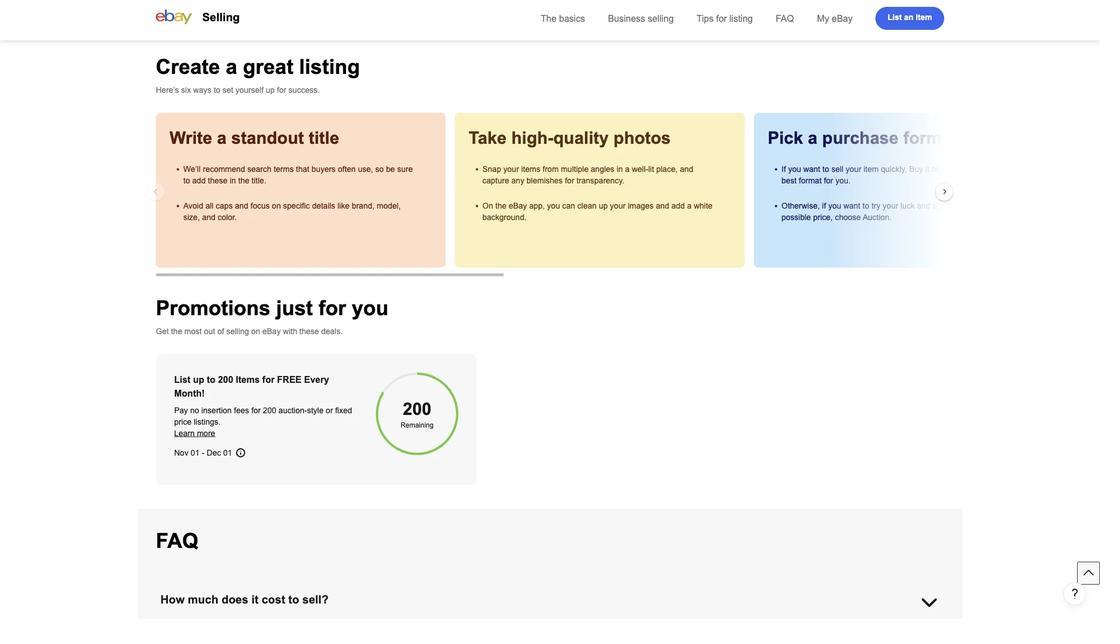 Task type: locate. For each thing, give the bounding box(es) containing it.
2 vertical spatial ebay
[[263, 327, 281, 336]]

for
[[716, 13, 727, 24], [277, 85, 286, 94], [565, 176, 575, 185], [824, 176, 834, 185], [955, 201, 964, 210], [319, 296, 346, 319], [262, 374, 275, 385], [251, 406, 261, 415]]

best down if
[[782, 176, 797, 185]]

1 horizontal spatial 200
[[263, 406, 276, 415]]

200 inside list up to 200 items for free every month!
[[218, 374, 233, 385]]

a right write on the left top
[[217, 128, 227, 148]]

0 horizontal spatial want
[[804, 165, 821, 173]]

up up month! on the left bottom
[[193, 374, 204, 385]]

items
[[521, 165, 541, 173]]

with
[[283, 327, 297, 336]]

for left you.
[[824, 176, 834, 185]]

for right shoot
[[955, 201, 964, 210]]

1 horizontal spatial add
[[672, 201, 685, 210]]

terms
[[274, 165, 294, 173]]

0 horizontal spatial selling
[[226, 327, 249, 336]]

2 horizontal spatial ebay
[[832, 13, 853, 24]]

most
[[184, 327, 202, 336]]

want inside if you want to sell your item quickly, buy it now is probably the best format for you.
[[804, 165, 821, 173]]

listing up success.
[[299, 55, 360, 78]]

0 vertical spatial best
[[782, 176, 797, 185]]

0 horizontal spatial add
[[192, 176, 206, 185]]

1 horizontal spatial faq
[[776, 13, 794, 24]]

item left quickly,
[[864, 165, 879, 173]]

0 vertical spatial up
[[266, 85, 275, 94]]

recommend
[[203, 165, 245, 173]]

0 vertical spatial item
[[916, 13, 933, 22]]

2 horizontal spatial 200
[[403, 400, 432, 419]]

ebay
[[832, 13, 853, 24], [509, 201, 527, 210], [263, 327, 281, 336]]

200 left auction-
[[263, 406, 276, 415]]

0 horizontal spatial format
[[799, 176, 822, 185]]

format inside if you want to sell your item quickly, buy it now is probably the best format for you.
[[799, 176, 822, 185]]

high-
[[512, 128, 554, 148]]

200 up remaining
[[403, 400, 432, 419]]

item right an
[[916, 13, 933, 22]]

tips
[[697, 13, 714, 24]]

on down promotions just for you
[[251, 327, 260, 336]]

for inside if you want to sell your item quickly, buy it now is probably the best format for you.
[[824, 176, 834, 185]]

color.
[[218, 213, 237, 222]]

the right probably
[[991, 165, 1002, 173]]

the right shoot
[[966, 201, 978, 210]]

write
[[170, 128, 212, 148]]

in down recommend
[[230, 176, 236, 185]]

these inside 'we'll recommend search terms that buyers often use, so be sure to add these in the title.'
[[208, 176, 228, 185]]

business selling link
[[608, 13, 674, 24]]

item
[[916, 13, 933, 22], [864, 165, 879, 173]]

format up otherwise,
[[799, 176, 822, 185]]

on inside avoid all caps and focus on specific details like brand, model, size, and color.
[[272, 201, 281, 210]]

-
[[202, 448, 205, 457]]

on right focus
[[272, 201, 281, 210]]

it inside if you want to sell your item quickly, buy it now is probably the best format for you.
[[926, 165, 930, 173]]

list for list up to 200 items for free every month!
[[174, 374, 191, 385]]

in inside 'we'll recommend search terms that buyers often use, so be sure to add these in the title.'
[[230, 176, 236, 185]]

a right pick
[[808, 128, 818, 148]]

ways
[[193, 85, 211, 94]]

my
[[817, 13, 830, 24]]

otherwise,
[[782, 201, 820, 210]]

best down probably
[[980, 201, 995, 210]]

like
[[338, 201, 350, 210]]

0 vertical spatial in
[[617, 165, 623, 173]]

0 horizontal spatial best
[[782, 176, 797, 185]]

1 vertical spatial up
[[599, 201, 608, 210]]

price,
[[813, 213, 833, 222]]

use,
[[358, 165, 373, 173]]

a left white at the right of the page
[[687, 201, 692, 210]]

these down recommend
[[208, 176, 228, 185]]

white
[[694, 201, 713, 210]]

you.
[[836, 176, 851, 185]]

1 vertical spatial format
[[799, 176, 822, 185]]

1 horizontal spatial ebay
[[509, 201, 527, 210]]

place,
[[657, 165, 678, 173]]

a inside snap your items from multiple angles in a well-lit place, and capture any blemishes for transparency.
[[625, 165, 630, 173]]

1 vertical spatial list
[[174, 374, 191, 385]]

1 horizontal spatial list
[[888, 13, 902, 22]]

want up the "choose"
[[844, 201, 861, 210]]

it left "cost"
[[252, 593, 259, 606]]

0 vertical spatial ebay
[[832, 13, 853, 24]]

format up now
[[904, 128, 957, 148]]

01 left -
[[191, 448, 200, 457]]

up right clean
[[599, 201, 608, 210]]

success.
[[289, 85, 320, 94]]

the inside the 'otherwise, if you want to try your luck and shoot for the best possible price, choose auction.'
[[966, 201, 978, 210]]

learn
[[174, 429, 195, 438]]

1 vertical spatial want
[[844, 201, 861, 210]]

the
[[991, 165, 1002, 173], [238, 176, 249, 185], [496, 201, 507, 210], [966, 201, 978, 210], [171, 327, 182, 336]]

1 horizontal spatial these
[[300, 327, 319, 336]]

we'll recommend search terms that buyers often use, so be sure to add these in the title.
[[183, 165, 413, 185]]

a up set
[[226, 55, 237, 78]]

up right yourself
[[266, 85, 275, 94]]

pick a purchase format
[[768, 128, 957, 148]]

0 vertical spatial add
[[192, 176, 206, 185]]

your up any
[[504, 165, 519, 173]]

these
[[208, 176, 228, 185], [300, 327, 319, 336]]

for right 'fees'
[[251, 406, 261, 415]]

want left sell
[[804, 165, 821, 173]]

want inside the 'otherwise, if you want to try your luck and shoot for the best possible price, choose auction.'
[[844, 201, 861, 210]]

0 horizontal spatial list
[[174, 374, 191, 385]]

0 horizontal spatial in
[[230, 176, 236, 185]]

standout
[[231, 128, 304, 148]]

to left try
[[863, 201, 870, 210]]

up inside list up to 200 items for free every month!
[[193, 374, 204, 385]]

app,
[[529, 201, 545, 210]]

list inside list up to 200 items for free every month!
[[174, 374, 191, 385]]

no
[[190, 406, 199, 415]]

and right place,
[[680, 165, 694, 173]]

1 vertical spatial add
[[672, 201, 685, 210]]

0 vertical spatial format
[[904, 128, 957, 148]]

probably
[[958, 165, 989, 173]]

dec
[[207, 448, 221, 457]]

200 inside pay no insertion fees for 200 auction-style or fixed price listings. learn more
[[263, 406, 276, 415]]

or
[[326, 406, 333, 415]]

a for pick
[[808, 128, 818, 148]]

1 horizontal spatial 01
[[223, 448, 232, 457]]

size,
[[183, 213, 200, 222]]

you inside on the ebay app, you can clean up your images and add a white background.
[[547, 201, 560, 210]]

1 vertical spatial listing
[[299, 55, 360, 78]]

pick
[[768, 128, 803, 148]]

for right items at the left bottom of page
[[262, 374, 275, 385]]

if
[[782, 165, 786, 173]]

item inside if you want to sell your item quickly, buy it now is probably the best format for you.
[[864, 165, 879, 173]]

it right the buy
[[926, 165, 930, 173]]

to down we'll
[[183, 176, 190, 185]]

it
[[926, 165, 930, 173], [252, 593, 259, 606]]

for left success.
[[277, 85, 286, 94]]

1 horizontal spatial selling
[[648, 13, 674, 24]]

1 horizontal spatial listing
[[730, 13, 753, 24]]

1 horizontal spatial want
[[844, 201, 861, 210]]

in right angles
[[617, 165, 623, 173]]

listing right tips
[[730, 13, 753, 24]]

a inside on the ebay app, you can clean up your images and add a white background.
[[687, 201, 692, 210]]

to
[[214, 85, 220, 94], [823, 165, 830, 173], [183, 176, 190, 185], [863, 201, 870, 210], [207, 374, 216, 385], [289, 593, 299, 606]]

shoot
[[933, 201, 953, 210]]

01 right dec at the bottom
[[223, 448, 232, 457]]

a
[[226, 55, 237, 78], [217, 128, 227, 148], [808, 128, 818, 148], [625, 165, 630, 173], [687, 201, 692, 210]]

0 vertical spatial selling
[[648, 13, 674, 24]]

fixed
[[335, 406, 352, 415]]

your inside the 'otherwise, if you want to try your luck and shoot for the best possible price, choose auction.'
[[883, 201, 899, 210]]

just
[[276, 296, 313, 319]]

1 horizontal spatial best
[[980, 201, 995, 210]]

1 vertical spatial it
[[252, 593, 259, 606]]

ebay left with
[[263, 327, 281, 336]]

to up 'insertion'
[[207, 374, 216, 385]]

selling right business
[[648, 13, 674, 24]]

ebay up background.
[[509, 201, 527, 210]]

add left white at the right of the page
[[672, 201, 685, 210]]

add inside on the ebay app, you can clean up your images and add a white background.
[[672, 201, 685, 210]]

and right images
[[656, 201, 670, 210]]

200 left items at the left bottom of page
[[218, 374, 233, 385]]

0 horizontal spatial listing
[[299, 55, 360, 78]]

remaining
[[401, 421, 434, 429]]

0 horizontal spatial item
[[864, 165, 879, 173]]

we'll
[[183, 165, 201, 173]]

list up month! on the left bottom
[[174, 374, 191, 385]]

1 vertical spatial faq
[[156, 529, 198, 552]]

1 horizontal spatial it
[[926, 165, 930, 173]]

to inside 'we'll recommend search terms that buyers often use, so be sure to add these in the title.'
[[183, 176, 190, 185]]

and inside snap your items from multiple angles in a well-lit place, and capture any blemishes for transparency.
[[680, 165, 694, 173]]

your right try
[[883, 201, 899, 210]]

items
[[236, 374, 260, 385]]

from
[[543, 165, 559, 173]]

0 horizontal spatial 01
[[191, 448, 200, 457]]

the inside if you want to sell your item quickly, buy it now is probably the best format for you.
[[991, 165, 1002, 173]]

business selling
[[608, 13, 674, 24]]

snap your items from multiple angles in a well-lit place, and capture any blemishes for transparency.
[[483, 165, 694, 185]]

1 vertical spatial in
[[230, 176, 236, 185]]

on
[[272, 201, 281, 210], [251, 327, 260, 336]]

1 horizontal spatial in
[[617, 165, 623, 173]]

1 vertical spatial ebay
[[509, 201, 527, 210]]

1 horizontal spatial format
[[904, 128, 957, 148]]

six
[[181, 85, 191, 94]]

for inside snap your items from multiple angles in a well-lit place, and capture any blemishes for transparency.
[[565, 176, 575, 185]]

for down multiple
[[565, 176, 575, 185]]

you
[[789, 165, 801, 173], [547, 201, 560, 210], [829, 201, 842, 210], [352, 296, 389, 319]]

list for list an item
[[888, 13, 902, 22]]

0 vertical spatial on
[[272, 201, 281, 210]]

yourself
[[236, 85, 264, 94]]

your up you.
[[846, 165, 862, 173]]

0 vertical spatial it
[[926, 165, 930, 173]]

list left an
[[888, 13, 902, 22]]

the up background.
[[496, 201, 507, 210]]

these right with
[[300, 327, 319, 336]]

1 vertical spatial selling
[[226, 327, 249, 336]]

capture
[[483, 176, 509, 185]]

1 vertical spatial on
[[251, 327, 260, 336]]

to left sell
[[823, 165, 830, 173]]

0 horizontal spatial 200
[[218, 374, 233, 385]]

0 vertical spatial want
[[804, 165, 821, 173]]

and right luck
[[917, 201, 931, 210]]

luck
[[901, 201, 915, 210]]

the left title.
[[238, 176, 249, 185]]

choose
[[835, 213, 861, 222]]

2 vertical spatial up
[[193, 374, 204, 385]]

to left set
[[214, 85, 220, 94]]

your left images
[[610, 201, 626, 210]]

1 horizontal spatial on
[[272, 201, 281, 210]]

1 vertical spatial item
[[864, 165, 879, 173]]

add down we'll
[[192, 176, 206, 185]]

lit
[[649, 165, 654, 173]]

200 remaining
[[401, 400, 434, 429]]

ebay right my
[[832, 13, 853, 24]]

0 vertical spatial these
[[208, 176, 228, 185]]

0 horizontal spatial up
[[193, 374, 204, 385]]

0 horizontal spatial these
[[208, 176, 228, 185]]

1 vertical spatial best
[[980, 201, 995, 210]]

200 inside 200 remaining
[[403, 400, 432, 419]]

get the most out of selling on ebay with these deals.
[[156, 327, 343, 336]]

0 vertical spatial list
[[888, 13, 902, 22]]

create
[[156, 55, 220, 78]]

promotions just for you
[[156, 296, 389, 319]]

0 horizontal spatial ebay
[[263, 327, 281, 336]]

your inside on the ebay app, you can clean up your images and add a white background.
[[610, 201, 626, 210]]

a left well-
[[625, 165, 630, 173]]

200
[[218, 374, 233, 385], [403, 400, 432, 419], [263, 406, 276, 415]]

and down all
[[202, 213, 216, 222]]

out
[[204, 327, 215, 336]]

selling right of
[[226, 327, 249, 336]]

2 horizontal spatial up
[[599, 201, 608, 210]]

list an item
[[888, 13, 933, 22]]

my ebay
[[817, 13, 853, 24]]



Task type: describe. For each thing, give the bounding box(es) containing it.
free
[[277, 374, 302, 385]]

if
[[822, 201, 826, 210]]

well-
[[632, 165, 649, 173]]

nov
[[174, 448, 189, 457]]

basics
[[559, 13, 585, 24]]

on the ebay app, you can clean up your images and add a white background.
[[483, 201, 713, 222]]

buyers
[[312, 165, 336, 173]]

tips for listing
[[697, 13, 753, 24]]

0 vertical spatial listing
[[730, 13, 753, 24]]

the inside on the ebay app, you can clean up your images and add a white background.
[[496, 201, 507, 210]]

sell?
[[303, 593, 329, 606]]

how much does it cost to sell?
[[160, 593, 329, 606]]

you inside the 'otherwise, if you want to try your luck and shoot for the best possible price, choose auction.'
[[829, 201, 842, 210]]

ebay inside on the ebay app, you can clean up your images and add a white background.
[[509, 201, 527, 210]]

your inside snap your items from multiple angles in a well-lit place, and capture any blemishes for transparency.
[[504, 165, 519, 173]]

photos
[[614, 128, 671, 148]]

an
[[904, 13, 914, 22]]

month!
[[174, 388, 205, 398]]

to inside the 'otherwise, if you want to try your luck and shoot for the best possible price, choose auction.'
[[863, 201, 870, 210]]

business
[[608, 13, 645, 24]]

blemishes
[[527, 176, 563, 185]]

for inside the 'otherwise, if you want to try your luck and shoot for the best possible price, choose auction.'
[[955, 201, 964, 210]]

here's six ways to set yourself up for success.
[[156, 85, 320, 94]]

a for create
[[226, 55, 237, 78]]

and right caps
[[235, 201, 248, 210]]

background.
[[483, 213, 527, 222]]

for right tips
[[716, 13, 727, 24]]

tips for listing link
[[697, 13, 753, 24]]

0 vertical spatial faq
[[776, 13, 794, 24]]

in inside snap your items from multiple angles in a well-lit place, and capture any blemishes for transparency.
[[617, 165, 623, 173]]

up inside on the ebay app, you can clean up your images and add a white background.
[[599, 201, 608, 210]]

1 vertical spatial these
[[300, 327, 319, 336]]

fees
[[234, 406, 249, 415]]

for inside list up to 200 items for free every month!
[[262, 374, 275, 385]]

multiple
[[561, 165, 589, 173]]

0 horizontal spatial faq
[[156, 529, 198, 552]]

so
[[375, 165, 384, 173]]

to inside list up to 200 items for free every month!
[[207, 374, 216, 385]]

specific
[[283, 201, 310, 210]]

avoid all caps and focus on specific details like brand, model, size, and color.
[[183, 201, 401, 222]]

quickly,
[[881, 165, 907, 173]]

the
[[541, 13, 557, 24]]

be
[[386, 165, 395, 173]]

get
[[156, 327, 169, 336]]

try
[[872, 201, 881, 210]]

selling
[[202, 11, 240, 24]]

the inside 'we'll recommend search terms that buyers often use, so be sure to add these in the title.'
[[238, 176, 249, 185]]

list an item link
[[876, 7, 945, 30]]

write a standout title
[[170, 128, 339, 148]]

search
[[247, 165, 272, 173]]

sure
[[397, 165, 413, 173]]

can
[[562, 201, 575, 210]]

possible
[[782, 213, 811, 222]]

a for write
[[217, 128, 227, 148]]

and inside on the ebay app, you can clean up your images and add a white background.
[[656, 201, 670, 210]]

your inside if you want to sell your item quickly, buy it now is probably the best format for you.
[[846, 165, 862, 173]]

take
[[469, 128, 507, 148]]

quality
[[554, 128, 609, 148]]

that
[[296, 165, 309, 173]]

1 horizontal spatial item
[[916, 13, 933, 22]]

create a great listing
[[156, 55, 360, 78]]

best inside if you want to sell your item quickly, buy it now is probably the best format for you.
[[782, 176, 797, 185]]

cost
[[262, 593, 285, 606]]

the right get
[[171, 327, 182, 336]]

you inside if you want to sell your item quickly, buy it now is probably the best format for you.
[[789, 165, 801, 173]]

1 01 from the left
[[191, 448, 200, 457]]

and inside the 'otherwise, if you want to try your luck and shoot for the best possible price, choose auction.'
[[917, 201, 931, 210]]

otherwise, if you want to try your luck and shoot for the best possible price, choose auction.
[[782, 201, 995, 222]]

2 01 from the left
[[223, 448, 232, 457]]

faq link
[[776, 13, 794, 24]]

if you want to sell your item quickly, buy it now is probably the best format for you.
[[782, 165, 1002, 185]]

every
[[304, 374, 329, 385]]

insertion
[[201, 406, 232, 415]]

for inside pay no insertion fees for 200 auction-style or fixed price listings. learn more
[[251, 406, 261, 415]]

sell
[[832, 165, 844, 173]]

to inside if you want to sell your item quickly, buy it now is probably the best format for you.
[[823, 165, 830, 173]]

my ebay link
[[817, 13, 853, 24]]

is
[[950, 165, 956, 173]]

nov 01 - dec 01
[[174, 448, 232, 457]]

buy
[[910, 165, 924, 173]]

all
[[206, 201, 214, 210]]

1 horizontal spatial up
[[266, 85, 275, 94]]

best inside the 'otherwise, if you want to try your luck and shoot for the best possible price, choose auction.'
[[980, 201, 995, 210]]

for up deals.
[[319, 296, 346, 319]]

list up to 200 items for free every month!
[[174, 374, 329, 398]]

focus
[[251, 201, 270, 210]]

snap
[[483, 165, 501, 173]]

auction-
[[279, 406, 307, 415]]

does
[[222, 593, 248, 606]]

much
[[188, 593, 218, 606]]

now
[[932, 165, 948, 173]]

style
[[307, 406, 324, 415]]

how
[[160, 593, 185, 606]]

the basics link
[[541, 13, 585, 24]]

purchase
[[823, 128, 899, 148]]

help, opens dialogs image
[[1070, 588, 1081, 599]]

title
[[309, 128, 339, 148]]

deals.
[[321, 327, 343, 336]]

0 horizontal spatial on
[[251, 327, 260, 336]]

great
[[243, 55, 294, 78]]

transparency.
[[577, 176, 625, 185]]

here's
[[156, 85, 179, 94]]

to right "cost"
[[289, 593, 299, 606]]

add inside 'we'll recommend search terms that buyers often use, so be sure to add these in the title.'
[[192, 176, 206, 185]]

pay
[[174, 406, 188, 415]]

angles
[[591, 165, 615, 173]]

auction.
[[863, 213, 892, 222]]

0 horizontal spatial it
[[252, 593, 259, 606]]



Task type: vqa. For each thing, say whether or not it's contained in the screenshot.
GRENADINES,
no



